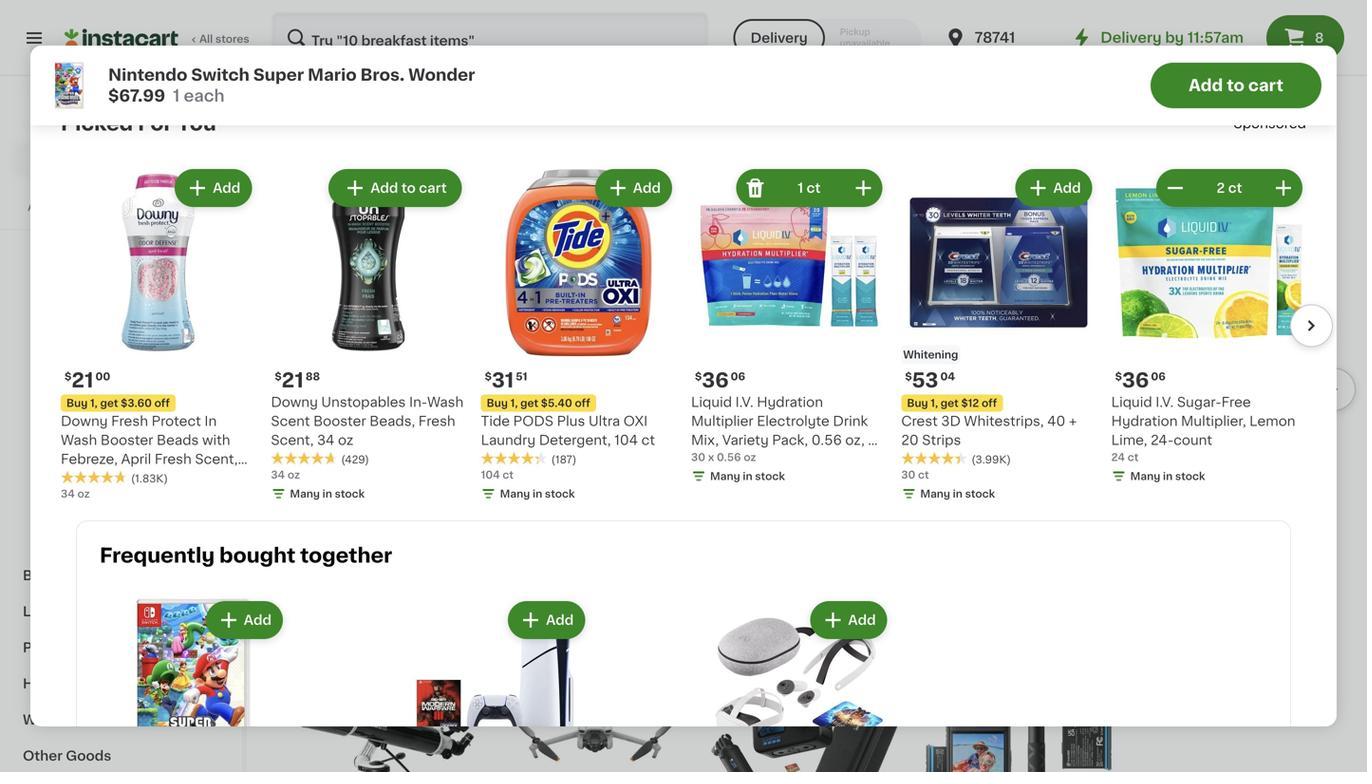 Task type: vqa. For each thing, say whether or not it's contained in the screenshot.
left to
yes



Task type: describe. For each thing, give the bounding box(es) containing it.
& for chargers
[[84, 297, 95, 311]]

tide
[[481, 414, 510, 428]]

more for cameras
[[1281, 605, 1316, 618]]

buy 1, get $5.40 off
[[487, 398, 590, 408]]

$ 36 06 for liquid i.v. hydration multiplier electrolyte drink mix, variety pack, 0.56 oz, 30 ct
[[695, 370, 746, 390]]

51
[[516, 371, 527, 382]]

best for 152
[[503, 5, 523, 13]]

i.v. for hydration
[[736, 395, 754, 409]]

liquid for liquid i.v. sugar-free hydration multiplier, lemon lime, 24-count 24 ct
[[1112, 395, 1153, 409]]

paper
[[23, 641, 63, 654]]

costco logo image
[[103, 99, 139, 135]]

0 vertical spatial view
[[64, 164, 90, 174]]

99 for 562
[[549, 443, 564, 454]]

ct right 2
[[1229, 181, 1243, 195]]

booster for april
[[101, 433, 153, 447]]

health & personal care link
[[11, 666, 231, 702]]

2
[[1217, 181, 1225, 195]]

$ 21 00
[[65, 370, 110, 390]]

product group containing 112
[[709, 236, 906, 556]]

oz inside downy unstopables in-wash scent booster beads, fresh scent, 34 oz
[[338, 433, 354, 447]]

product group containing 562
[[497, 236, 694, 522]]

networking
[[77, 533, 154, 546]]

& for wearables
[[88, 369, 98, 383]]

view more for video games
[[1245, 187, 1316, 201]]

$ inside $ 67 99
[[289, 443, 296, 454]]

100% satisfaction guarantee
[[49, 183, 201, 193]]

view more link for video games
[[1245, 184, 1330, 203]]

in-
[[409, 395, 427, 409]]

get for 21
[[100, 398, 118, 408]]

smart home & security link
[[11, 394, 231, 430]]

phones & wearables
[[34, 369, 172, 383]]

0 horizontal spatial to
[[164, 202, 176, 212]]

99 for 162
[[333, 26, 347, 36]]

buy for 53
[[907, 398, 928, 408]]

99 for 212
[[968, 26, 983, 36]]

$50
[[1193, 52, 1214, 63]]

(3.99k)
[[972, 454, 1011, 465]]

floral
[[23, 117, 61, 130]]

0 vertical spatial video
[[285, 184, 346, 204]]

buy up lg
[[1138, 52, 1160, 63]]

$12
[[962, 398, 979, 408]]

by
[[1166, 31, 1184, 45]]

many up remove liquid i.v. hydration multiplier electrolyte drink mix, variety pack, 0.56 oz, 30 ct "icon"
[[728, 128, 758, 138]]

all stores link
[[65, 11, 251, 65]]

1 horizontal spatial home
[[78, 406, 118, 419]]

many in stock down buy 1, get $110 off
[[500, 488, 575, 499]]

$ 67 99
[[289, 442, 337, 462]]

ct inside liquid i.v. sugar-free hydration multiplier, lemon lime, 24-count 24 ct
[[1128, 452, 1139, 462]]

mix,
[[691, 433, 719, 447]]

plus
[[557, 414, 585, 428]]

get for 112
[[748, 470, 766, 480]]

1 horizontal spatial 1
[[798, 181, 804, 195]]

electrolyte
[[757, 414, 830, 428]]

delivery button
[[734, 19, 825, 57]]

$ 582 99
[[1137, 442, 1200, 462]]

1, for 53
[[931, 398, 938, 408]]

computers & accessories link
[[11, 485, 231, 521]]

buy 1, get $110 off
[[503, 470, 598, 480]]

buy for 31
[[487, 398, 508, 408]]

30 for 30 x 0.56 oz
[[691, 452, 706, 462]]

subwoofer
[[368, 88, 440, 101]]

many in stock down $ 412 99
[[921, 488, 995, 499]]

laundry
[[481, 433, 536, 447]]

best seller for 152
[[503, 5, 550, 13]]

view more link for cameras
[[1245, 602, 1330, 621]]

wifi & networking
[[34, 533, 154, 546]]

30 inside liquid i.v. hydration multiplier electrolyte drink mix, variety pack, 0.56 oz, 30 ct
[[868, 433, 886, 447]]

0 horizontal spatial cart
[[419, 181, 447, 195]]

99 for 142
[[758, 26, 772, 36]]

1 vertical spatial 104
[[481, 469, 500, 480]]

in up remove liquid i.v. hydration multiplier electrolyte drink mix, variety pack, 0.56 oz, 30 ct "icon"
[[760, 128, 770, 138]]

1 horizontal spatial video games link
[[285, 183, 425, 205]]

$ inside $ 582 99
[[1137, 443, 1144, 454]]

wearables
[[102, 369, 172, 383]]

99 for 582
[[1185, 443, 1200, 454]]

30 ct
[[902, 469, 929, 480]]

floral link
[[11, 105, 231, 142]]

nintendo for nintendo switch super mario bros. wonder $67.99 1 each
[[108, 67, 188, 83]]

bundle inside nintendo switch oled bundle 1 each
[[1070, 468, 1117, 481]]

in down buy 1, get $110 off
[[533, 488, 543, 499]]

get for 53
[[941, 398, 959, 408]]

99 for 67
[[323, 443, 337, 454]]

oxi
[[624, 414, 648, 428]]

ats-
[[341, 69, 368, 82]]

ct up xbox
[[503, 469, 514, 480]]

yamaha ats-1090 sound bar with built in subwoofer
[[285, 69, 474, 101]]

of
[[1229, 468, 1243, 481]]

1, for 112
[[738, 470, 746, 480]]

delivery for delivery
[[751, 31, 808, 45]]

view for cameras
[[1245, 605, 1277, 618]]

care
[[149, 677, 182, 690]]

many down 67
[[290, 488, 320, 499]]

off for 562
[[583, 470, 598, 480]]

buy 1, get $50 off
[[1138, 52, 1232, 63]]

whitestrips,
[[964, 414, 1044, 428]]

40
[[1048, 414, 1066, 428]]

electronics inside the home electronics & appliances
[[78, 442, 153, 455]]

each inside nintendo switch super mario bros. wonder $67.99 1 each
[[184, 88, 225, 104]]

stock down (3.99k) at the bottom
[[965, 488, 995, 499]]

2 ct
[[1217, 181, 1243, 195]]

06 for liquid i.v. hydration multiplier electrolyte drink mix, variety pack, 0.56 oz, 30 ct
[[731, 371, 746, 382]]

delivery for delivery by 11:57am
[[1101, 31, 1162, 45]]

pods
[[513, 414, 554, 428]]

ct inside tide pods plus ultra oxi laundry detergent, 104 ct
[[642, 433, 655, 447]]

0.56 inside liquid i.v. hydration multiplier electrolyte drink mix, variety pack, 0.56 oz, 30 ct
[[812, 433, 842, 447]]

$110
[[557, 470, 580, 480]]

cider
[[73, 569, 110, 582]]

1 horizontal spatial fresh
[[155, 452, 192, 466]]

1, for 21
[[90, 398, 98, 408]]

x
[[708, 452, 714, 462]]

$ inside $ 162 99
[[289, 26, 296, 36]]

wash inside downy unstopables in-wash scent booster beads, fresh scent, 34 oz
[[427, 395, 464, 409]]

pack,
[[772, 433, 808, 447]]

0 vertical spatial cart
[[1249, 77, 1284, 94]]

mario for nintendo switch super mario bros. wonder
[[441, 468, 479, 481]]

$ inside $ 31 51
[[485, 371, 492, 382]]

hydration inside liquid i.v. sugar-free hydration multiplier, lemon lime, 24-count 24 ct
[[1112, 414, 1178, 428]]

99 for 282
[[1185, 26, 1199, 36]]

save
[[178, 202, 203, 212]]

best for xbox series x 1tb console with additional controller
[[503, 423, 523, 431]]

stock up additional
[[545, 488, 575, 499]]

0 vertical spatial video games
[[285, 184, 425, 204]]

multiplier
[[691, 414, 754, 428]]

$ 282 99
[[1137, 25, 1199, 45]]

7.1
[[1193, 69, 1208, 82]]

x
[[579, 487, 588, 500]]

1 horizontal spatial to
[[402, 181, 416, 195]]

many in stock down $ 112 99
[[710, 471, 785, 481]]

picked for you
[[61, 113, 216, 133]]

more for video games
[[1281, 187, 1316, 201]]

stores
[[216, 34, 249, 44]]

guarantee
[[146, 183, 201, 193]]

super for nintendo switch super mario bros. wonder
[[399, 468, 438, 481]]

in inside yamaha ats-1090 sound bar with built in subwoofer
[[352, 88, 365, 101]]

stock down $ 112 99
[[755, 471, 785, 481]]

wifi & networking link
[[11, 521, 231, 557]]

oz,
[[846, 433, 865, 447]]

06 for liquid i.v. sugar-free hydration multiplier, lemon lime, 24-count
[[1151, 371, 1166, 382]]

in down $ 412 99
[[953, 488, 963, 499]]

$ 152 99
[[501, 25, 559, 45]]

1 horizontal spatial add to cart
[[1189, 77, 1284, 94]]

spo
[[1234, 117, 1260, 130]]

(18)
[[1203, 128, 1223, 138]]

many in stock up modern
[[1131, 471, 1206, 481]]

yamaha
[[285, 69, 337, 82]]

high
[[1270, 69, 1302, 82]]

delivery by 11:57am link
[[1071, 27, 1244, 49]]

fresh inside downy unstopables in-wash scent booster beads, fresh scent, 34 oz
[[419, 414, 456, 428]]

8
[[1315, 31, 1324, 45]]

0 horizontal spatial video
[[34, 225, 72, 238]]

get up sp7r
[[1172, 52, 1190, 63]]

paper goods link
[[11, 630, 231, 666]]

item carousel region containing 21
[[61, 158, 1333, 513]]

99 for 112
[[752, 443, 767, 454]]

pricing
[[93, 164, 130, 174]]

frequently
[[100, 545, 215, 565]]

count
[[1174, 433, 1213, 447]]

00
[[95, 371, 110, 382]]

modern
[[1133, 487, 1185, 500]]

$ inside $ 412 99
[[925, 443, 932, 454]]

+
[[1069, 414, 1077, 428]]

controller
[[599, 506, 666, 519]]

smart
[[34, 406, 74, 419]]

view pricing policy
[[64, 164, 166, 174]]

$ inside "$ 142 99"
[[713, 26, 720, 36]]

104 inside tide pods plus ultra oxi laundry detergent, 104 ct
[[615, 433, 638, 447]]

34 oz for downy unstopables in-wash scent booster beads, fresh scent, 34 oz
[[271, 469, 300, 480]]

21 for $ 21 00
[[72, 370, 94, 390]]

100%
[[49, 183, 77, 193]]

$ 112 99
[[713, 442, 767, 462]]

1, for 31
[[511, 398, 518, 408]]

lime,
[[1112, 433, 1148, 447]]

nintendo for nintendo switch oled bundle 1 each
[[921, 468, 983, 481]]

in up modern
[[1163, 471, 1173, 481]]

1 vertical spatial video games
[[34, 225, 123, 238]]

xbox
[[497, 487, 531, 500]]

buy for 21
[[66, 398, 88, 408]]

mario for nintendo switch super mario bros. wonder $67.99 1 each
[[308, 67, 357, 83]]

kit
[[1225, 107, 1243, 120]]

36 for liquid i.v. hydration multiplier electrolyte drink mix, variety pack, 0.56 oz, 30 ct
[[702, 370, 729, 390]]

many down 30 x 0.56 oz
[[710, 471, 740, 481]]

$ inside $ 21 88
[[275, 371, 282, 382]]

health & personal care
[[23, 677, 182, 690]]

many in stock up remove liquid i.v. hydration multiplier electrolyte drink mix, variety pack, 0.56 oz, 30 ct "icon"
[[728, 128, 803, 138]]

412
[[932, 442, 967, 462]]

decrement quantity of liquid i.v. sugar-free hydration multiplier, lemon lime, 24-count image
[[1164, 177, 1187, 199]]

buy for 562
[[503, 470, 524, 480]]

sound inside yamaha ats-1090 sound bar with built in subwoofer
[[405, 69, 448, 82]]

tide pods plus ultra oxi laundry detergent, 104 ct
[[481, 414, 655, 447]]

1, for 562
[[526, 470, 534, 480]]

get for 562
[[536, 470, 554, 480]]

off for 112
[[792, 470, 807, 480]]

11:57am
[[1188, 31, 1244, 45]]

off right $50 at the right of page
[[1216, 52, 1232, 63]]

nintendo for nintendo switch super mario bros. wonder
[[285, 468, 347, 481]]

1, up sp7r
[[1162, 52, 1170, 63]]

liquid i.v. hydration multiplier electrolyte drink mix, variety pack, 0.56 oz, 30 ct
[[691, 395, 886, 466]]

0 vertical spatial add to cart button
[[1151, 63, 1322, 108]]

add to cart inside item carousel region
[[371, 181, 447, 195]]

$ inside "$ 53 04"
[[905, 371, 912, 382]]

31
[[492, 370, 514, 390]]

$ 412 99
[[925, 442, 984, 462]]



Task type: locate. For each thing, give the bounding box(es) containing it.
ct right 24
[[1128, 452, 1139, 462]]

0 vertical spatial electronics
[[23, 153, 100, 166]]

0 horizontal spatial fresh
[[111, 414, 148, 428]]

electronics inside electronics "link"
[[23, 153, 100, 166]]

2 more from the top
[[1281, 605, 1316, 618]]

2 best seller from the top
[[503, 423, 550, 431]]

wonder up subwoofer
[[408, 67, 475, 83]]

scent, inside downy fresh protect in wash booster beads with febreze, april fresh scent, 34 oz
[[195, 452, 238, 466]]

24
[[1112, 452, 1125, 462]]

0 vertical spatial hydration
[[757, 395, 823, 409]]

& inside computers & accessories link
[[113, 497, 124, 510]]

1 horizontal spatial with
[[497, 506, 525, 519]]

item carousel region
[[61, 158, 1333, 513], [285, 228, 1356, 570]]

frequently bought together
[[100, 545, 392, 565]]

in down $ 67 99
[[323, 488, 332, 499]]

21 left '00'
[[72, 370, 94, 390]]

0 horizontal spatial bundle
[[1070, 468, 1117, 481]]

0 horizontal spatial 34 oz
[[61, 488, 90, 499]]

& for cider
[[58, 569, 69, 582]]

99 right the 142
[[758, 26, 772, 36]]

1 down 30 ct
[[921, 486, 925, 497]]

increment quantity of liquid i.v. sugar-free hydration multiplier, lemon lime, 24-count image
[[1273, 177, 1295, 199]]

i.v. inside liquid i.v. sugar-free hydration multiplier, lemon lime, 24-count 24 ct
[[1156, 395, 1174, 409]]

seller down buy 1, get $5.40 off
[[525, 423, 550, 431]]

1 horizontal spatial 104
[[615, 433, 638, 447]]

& right phones
[[88, 369, 98, 383]]

99 right 212
[[968, 26, 983, 36]]

1 inside nintendo switch super mario bros. wonder $67.99 1 each
[[173, 88, 180, 104]]

0 horizontal spatial super
[[253, 67, 304, 83]]

additional
[[528, 506, 596, 519]]

& right health
[[72, 677, 83, 690]]

99 for 152
[[545, 26, 559, 36]]

other goods
[[23, 749, 111, 763]]

$25
[[769, 470, 789, 480]]

wonder
[[408, 67, 475, 83], [322, 487, 374, 500]]

seller for 152
[[525, 5, 550, 13]]

switch for nintendo switch super mario bros. wonder $67.99 1 each
[[191, 67, 250, 83]]

0 vertical spatial 104
[[615, 433, 638, 447]]

0 vertical spatial downy
[[271, 395, 318, 409]]

many in stock down $ 67 99
[[290, 488, 365, 499]]

sp7r
[[1155, 69, 1190, 82]]

99 inside $ 67 99
[[323, 443, 337, 454]]

$ 142 99
[[713, 25, 772, 45]]

1 21 from the left
[[72, 370, 94, 390]]

0 horizontal spatial video games link
[[11, 214, 231, 250]]

off right $25
[[792, 470, 807, 480]]

seller
[[525, 5, 550, 13], [525, 423, 550, 431]]

1, down $ 562 99
[[526, 470, 534, 480]]

& inside phones & wearables link
[[88, 369, 98, 383]]

in inside downy fresh protect in wash booster beads with febreze, april fresh scent, 34 oz
[[205, 414, 217, 428]]

downy up the scent
[[271, 395, 318, 409]]

i.v. left 'sugar-'
[[1156, 395, 1174, 409]]

smart home & security
[[34, 406, 192, 419]]

36 up lime,
[[1123, 370, 1149, 390]]

1 vertical spatial best seller
[[503, 423, 550, 431]]

buy 1, get $3.60 off
[[66, 398, 170, 408]]

best up laundry
[[503, 423, 523, 431]]

0 vertical spatial bundle
[[1070, 468, 1117, 481]]

baby
[[23, 81, 58, 94]]

mario inside nintendo switch super mario bros. wonder
[[441, 468, 479, 481]]

off for 21
[[154, 398, 170, 408]]

mario inside nintendo switch super mario bros. wonder $67.99 1 each
[[308, 67, 357, 83]]

i.v. for sugar-
[[1156, 395, 1174, 409]]

nintendo inside nintendo switch oled bundle 1 each
[[921, 468, 983, 481]]

product group
[[61, 165, 256, 501], [271, 165, 466, 505], [481, 165, 676, 505], [691, 165, 886, 487], [902, 165, 1097, 505], [1112, 165, 1307, 488], [285, 236, 482, 518], [497, 236, 694, 522], [709, 236, 906, 556], [921, 236, 1118, 499], [1133, 236, 1330, 518], [100, 597, 287, 772], [402, 597, 589, 772], [704, 597, 891, 772], [285, 654, 482, 772], [709, 654, 906, 772]]

1 vertical spatial hydration
[[1112, 414, 1178, 428]]

nintendo inside nintendo switch super mario bros. wonder
[[285, 468, 347, 481]]

buy 1, get $25 off
[[715, 470, 807, 480]]

1 vertical spatial mario
[[441, 468, 479, 481]]

booster for 34
[[313, 414, 366, 428]]

add to cart button up spo
[[1151, 63, 1322, 108]]

99 for 412
[[969, 443, 984, 454]]

add to cart
[[1189, 77, 1284, 94], [371, 181, 447, 195]]

liquor
[[23, 605, 67, 618]]

many up modern
[[1131, 471, 1161, 481]]

oz inside downy fresh protect in wash booster beads with febreze, april fresh scent, 34 oz
[[82, 471, 97, 485]]

detergent,
[[539, 433, 611, 447]]

with inside downy fresh protect in wash booster beads with febreze, april fresh scent, 34 oz
[[202, 433, 230, 447]]

in right protect
[[205, 414, 217, 428]]

iii
[[1243, 487, 1255, 500]]

get for 31
[[521, 398, 539, 408]]

sony ps5 call of duty modern warfare iii bundle
[[1133, 468, 1305, 500]]

with down xbox
[[497, 506, 525, 519]]

1 inside nintendo switch oled bundle 1 each
[[921, 486, 925, 497]]

36 up multiplier on the bottom right of page
[[702, 370, 729, 390]]

99 inside $ 582 99
[[1185, 443, 1200, 454]]

1, down "$ 53 04"
[[931, 398, 938, 408]]

1 seller from the top
[[525, 5, 550, 13]]

with right the beads
[[202, 433, 230, 447]]

& inside smart home & security link
[[122, 406, 132, 419]]

0 vertical spatial 0.56
[[812, 433, 842, 447]]

nintendo switch super mario bros. wonder
[[285, 468, 479, 500]]

instacart logo image
[[65, 27, 179, 49]]

1 vertical spatial video games link
[[11, 214, 231, 250]]

0 vertical spatial with
[[1276, 88, 1304, 101]]

bros. for nintendo switch super mario bros. wonder $67.99 1 each
[[361, 67, 405, 83]]

super down beads,
[[399, 468, 438, 481]]

& right wifi
[[63, 533, 74, 546]]

1 right remove liquid i.v. hydration multiplier electrolyte drink mix, variety pack, 0.56 oz, 30 ct "icon"
[[798, 181, 804, 195]]

fresh
[[111, 414, 148, 428], [419, 414, 456, 428], [155, 452, 192, 466]]

1 view more from the top
[[1245, 187, 1316, 201]]

liquid inside liquid i.v. hydration multiplier electrolyte drink mix, variety pack, 0.56 oz, 30 ct
[[691, 395, 732, 409]]

view more
[[1245, 187, 1316, 201], [1245, 605, 1316, 618]]

& inside health & personal care link
[[72, 677, 83, 690]]

1 horizontal spatial scent,
[[271, 433, 314, 447]]

99 inside $ 412 99
[[969, 443, 984, 454]]

2 vertical spatial 1
[[921, 486, 925, 497]]

wonder for nintendo switch super mario bros. wonder $67.99 1 each
[[408, 67, 475, 83]]

with inside lg sp7r 7.1 channel high res audio sound bar with rear speaker kit
[[1276, 88, 1304, 101]]

1 horizontal spatial delivery
[[1101, 31, 1162, 45]]

99 inside $ 562 99
[[549, 443, 564, 454]]

0 horizontal spatial nintendo
[[108, 67, 188, 83]]

0 vertical spatial add to cart
[[1189, 77, 1284, 94]]

0 horizontal spatial 0.56
[[717, 452, 741, 462]]

bar inside yamaha ats-1090 sound bar with built in subwoofer
[[451, 69, 474, 82]]

super for nintendo switch super mario bros. wonder $67.99 1 each
[[253, 67, 304, 83]]

06 up 24-
[[1151, 371, 1166, 382]]

seller for xbox series x 1tb console with additional controller
[[525, 423, 550, 431]]

104
[[615, 433, 638, 447], [481, 469, 500, 480]]

1 vertical spatial in
[[205, 414, 217, 428]]

product group containing 582
[[1133, 236, 1330, 518]]

2 view more link from the top
[[1245, 602, 1330, 621]]

2 06 from the left
[[1151, 371, 1166, 382]]

1 horizontal spatial downy
[[271, 395, 318, 409]]

i.v. up multiplier on the bottom right of page
[[736, 395, 754, 409]]

$ inside $ 21 00
[[65, 371, 72, 382]]

ct down 20
[[918, 469, 929, 480]]

buy for 112
[[715, 470, 736, 480]]

nintendo down $ 412 99
[[921, 468, 983, 481]]

wash
[[427, 395, 464, 409], [61, 433, 97, 447]]

add
[[1189, 77, 1223, 94], [213, 181, 241, 195], [371, 181, 398, 195], [633, 181, 661, 195], [1054, 181, 1081, 195], [28, 202, 49, 212], [651, 252, 678, 265], [863, 252, 890, 265], [1075, 252, 1102, 265], [1287, 252, 1314, 265], [244, 613, 272, 627], [546, 613, 574, 627], [848, 613, 876, 627], [439, 670, 466, 683], [863, 670, 890, 683]]

nintendo inside nintendo switch super mario bros. wonder $67.99 1 each
[[108, 67, 188, 83]]

$3.60
[[121, 398, 152, 408]]

2 seller from the top
[[525, 423, 550, 431]]

$67.99
[[108, 88, 165, 104]]

2 horizontal spatial 30
[[902, 469, 916, 480]]

$ inside $ 112 99
[[713, 443, 720, 454]]

liquid
[[691, 395, 732, 409], [1112, 395, 1153, 409]]

(429)
[[341, 454, 369, 465]]

liquid for liquid i.v. hydration multiplier electrolyte drink mix, variety pack, 0.56 oz, 30 ct
[[691, 395, 732, 409]]

bros. inside nintendo switch super mario bros. wonder $67.99 1 each
[[361, 67, 405, 83]]

best
[[503, 5, 523, 13], [503, 423, 523, 431]]

1, down $ 21 00
[[90, 398, 98, 408]]

switch for nintendo switch oled bundle 1 each
[[986, 468, 1031, 481]]

switch inside nintendo switch super mario bros. wonder $67.99 1 each
[[191, 67, 250, 83]]

off for 31
[[575, 398, 590, 408]]

spo nsored
[[1234, 117, 1307, 130]]

multiplier,
[[1181, 414, 1247, 428]]

1 vertical spatial 30
[[691, 452, 706, 462]]

switch inside nintendo switch oled bundle 1 each
[[986, 468, 1031, 481]]

1 horizontal spatial mario
[[441, 468, 479, 481]]

1 vertical spatial each
[[928, 486, 954, 497]]

with inside xbox series x 1tb console with additional controller
[[497, 506, 525, 519]]

each down 30 ct
[[928, 486, 954, 497]]

1 vertical spatial video
[[34, 225, 72, 238]]

downy fresh protect in wash booster beads with febreze, april fresh scent, 34 oz
[[61, 414, 238, 485]]

1 vertical spatial sound
[[1204, 88, 1247, 101]]

strips
[[922, 433, 961, 447]]

1 horizontal spatial bar
[[1250, 88, 1272, 101]]

cables
[[34, 297, 81, 311]]

34
[[317, 433, 335, 447], [271, 469, 285, 480], [61, 471, 78, 485], [61, 488, 75, 499]]

& for accessories
[[113, 497, 124, 510]]

bar
[[451, 69, 474, 82], [1250, 88, 1272, 101]]

bros.
[[361, 67, 405, 83], [285, 487, 319, 500]]

add costco membership to save
[[28, 202, 203, 212]]

$ inside the "$ 212 99"
[[925, 26, 932, 36]]

goods right other
[[66, 749, 111, 763]]

xbox series x 1tb console with additional controller
[[497, 487, 674, 519]]

ultra
[[589, 414, 620, 428]]

0 vertical spatial best seller
[[503, 5, 550, 13]]

1 horizontal spatial hydration
[[1112, 414, 1178, 428]]

best seller up 152
[[503, 5, 550, 13]]

oz down febreze,
[[82, 471, 97, 485]]

buy 1, get $12 off
[[907, 398, 997, 408]]

baby link
[[11, 69, 231, 105]]

home inside the home electronics & appliances
[[34, 442, 75, 455]]

many down 30 ct
[[921, 488, 951, 499]]

2 view more from the top
[[1245, 605, 1316, 618]]

2 horizontal spatial to
[[1227, 77, 1245, 94]]

99 right 112
[[752, 443, 767, 454]]

99 inside $ 282 99
[[1185, 26, 1199, 36]]

0 vertical spatial view more
[[1245, 187, 1316, 201]]

downy up febreze,
[[61, 414, 108, 428]]

bundle inside "sony ps5 call of duty modern warfare iii bundle"
[[1258, 487, 1305, 500]]

0 horizontal spatial scent,
[[195, 452, 238, 466]]

scent,
[[271, 433, 314, 447], [195, 452, 238, 466]]

best up 152
[[503, 5, 523, 13]]

ct down oxi
[[642, 433, 655, 447]]

$ inside "$ 152 99"
[[501, 26, 508, 36]]

fresh down "$3.60"
[[111, 414, 148, 428]]

1 vertical spatial add to cart button
[[331, 171, 460, 205]]

switch down (3.99k) at the bottom
[[986, 468, 1031, 481]]

2 36 from the left
[[1123, 370, 1149, 390]]

30 for 30 ct
[[902, 469, 916, 480]]

1 horizontal spatial bros.
[[361, 67, 405, 83]]

service type group
[[734, 19, 922, 57]]

booster up april
[[101, 433, 153, 447]]

add costco membership to save link
[[28, 199, 215, 215]]

(187)
[[551, 454, 577, 465]]

34 inside downy unstopables in-wash scent booster beads, fresh scent, 34 oz
[[317, 433, 335, 447]]

$ inside $ 282 99
[[1137, 26, 1144, 36]]

1 vertical spatial super
[[399, 468, 438, 481]]

video games
[[285, 184, 425, 204], [34, 225, 123, 238]]

1 best seller from the top
[[503, 5, 550, 13]]

to down guarantee
[[164, 202, 176, 212]]

0 horizontal spatial sound
[[405, 69, 448, 82]]

scent, down the beads
[[195, 452, 238, 466]]

booster down unstopables on the bottom left of the page
[[313, 414, 366, 428]]

1 view more link from the top
[[1245, 184, 1330, 203]]

2 21 from the left
[[282, 370, 304, 390]]

best seller for xbox series x 1tb console with additional controller
[[503, 423, 550, 431]]

mario left 104 ct
[[441, 468, 479, 481]]

scent, inside downy unstopables in-wash scent booster beads, fresh scent, 34 oz
[[271, 433, 314, 447]]

1 horizontal spatial bundle
[[1258, 487, 1305, 500]]

switch inside nintendo switch super mario bros. wonder
[[350, 468, 395, 481]]

99 inside $ 112 99
[[752, 443, 767, 454]]

downy for wash
[[61, 414, 108, 428]]

get left "$3.60"
[[100, 398, 118, 408]]

off right $12
[[982, 398, 997, 408]]

scent, down the scent
[[271, 433, 314, 447]]

lg sp7r 7.1 channel high res audio sound bar with rear speaker kit
[[1133, 69, 1304, 120]]

0 horizontal spatial add to cart
[[371, 181, 447, 195]]

goods for paper goods
[[66, 641, 112, 654]]

& for networking
[[63, 533, 74, 546]]

0 horizontal spatial with
[[202, 433, 230, 447]]

1 vertical spatial view
[[1245, 187, 1277, 201]]

other goods link
[[11, 738, 231, 772]]

1 horizontal spatial wash
[[427, 395, 464, 409]]

stock up 1 ct
[[773, 128, 803, 138]]

0 horizontal spatial delivery
[[751, 31, 808, 45]]

2 horizontal spatial fresh
[[419, 414, 456, 428]]

item carousel region containing 67
[[285, 228, 1356, 570]]

1 more from the top
[[1281, 187, 1316, 201]]

1 vertical spatial bundle
[[1258, 487, 1305, 500]]

99 inside "$ 152 99"
[[545, 26, 559, 36]]

downy for scent
[[271, 395, 318, 409]]

1 $ 36 06 from the left
[[695, 370, 746, 390]]

0 vertical spatial to
[[1227, 77, 1245, 94]]

None search field
[[272, 11, 709, 65]]

super inside nintendo switch super mario bros. wonder $67.99 1 each
[[253, 67, 304, 83]]

product group containing 31
[[481, 165, 676, 505]]

remove liquid i.v. hydration multiplier electrolyte drink mix, variety pack, 0.56 oz, 30 ct image
[[744, 177, 767, 199]]

99 up "ps5"
[[1185, 443, 1200, 454]]

bar inside lg sp7r 7.1 channel high res audio sound bar with rear speaker kit
[[1250, 88, 1272, 101]]

0 horizontal spatial $ 36 06
[[695, 370, 746, 390]]

cables & chargers
[[34, 297, 160, 311]]

0 horizontal spatial each
[[184, 88, 225, 104]]

goods inside "link"
[[66, 749, 111, 763]]

$ 562 99
[[501, 442, 564, 462]]

membership
[[94, 202, 162, 212]]

1 horizontal spatial 06
[[1151, 371, 1166, 382]]

1 horizontal spatial wonder
[[408, 67, 475, 83]]

1 best from the top
[[503, 5, 523, 13]]

channel
[[1212, 69, 1267, 82]]

36 for liquid i.v. sugar-free hydration multiplier, lemon lime, 24-count
[[1123, 370, 1149, 390]]

24-
[[1151, 433, 1174, 447]]

satisfaction
[[80, 183, 144, 193]]

1 horizontal spatial in
[[352, 88, 365, 101]]

0 horizontal spatial in
[[205, 414, 217, 428]]

electronics link
[[11, 142, 231, 178]]

best seller inside item carousel region
[[503, 423, 550, 431]]

$5.40
[[541, 398, 572, 408]]

get up pods
[[521, 398, 539, 408]]

delivery
[[1101, 31, 1162, 45], [751, 31, 808, 45]]

1 vertical spatial cart
[[419, 181, 447, 195]]

add to cart up kit
[[1189, 77, 1284, 94]]

& inside the home electronics & appliances
[[156, 442, 167, 455]]

downy inside downy fresh protect in wash booster beads with febreze, april fresh scent, 34 oz
[[61, 414, 108, 428]]

1 vertical spatial 0.56
[[717, 452, 741, 462]]

product group containing 53
[[902, 165, 1097, 505]]

liquid up multiplier on the bottom right of page
[[691, 395, 732, 409]]

bar down channel
[[1250, 88, 1272, 101]]

1 vertical spatial 34 oz
[[61, 488, 90, 499]]

many down 104 ct
[[500, 488, 530, 499]]

1 goods from the top
[[66, 641, 112, 654]]

wash inside downy fresh protect in wash booster beads with febreze, april fresh scent, 34 oz
[[61, 433, 97, 447]]

beads,
[[370, 414, 415, 428]]

1 vertical spatial with
[[202, 433, 230, 447]]

34 oz down 67
[[271, 469, 300, 480]]

34 oz for downy fresh protect in wash booster beads with febreze, april fresh scent, 34 oz
[[61, 488, 90, 499]]

2 goods from the top
[[66, 749, 111, 763]]

best seller up laundry
[[503, 423, 550, 431]]

0 vertical spatial mario
[[308, 67, 357, 83]]

30 right oz,
[[868, 433, 886, 447]]

99 right 67
[[323, 443, 337, 454]]

personal
[[86, 677, 146, 690]]

1 horizontal spatial video games
[[285, 184, 425, 204]]

06 up multiplier on the bottom right of page
[[731, 371, 746, 382]]

0 horizontal spatial 36
[[702, 370, 729, 390]]

99 right by
[[1185, 26, 1199, 36]]

0 vertical spatial 34 oz
[[271, 469, 300, 480]]

built
[[319, 88, 349, 101]]

1 vertical spatial electronics
[[78, 442, 153, 455]]

& up "networking" on the left
[[113, 497, 124, 510]]

delivery inside button
[[751, 31, 808, 45]]

30 down 20
[[902, 469, 916, 480]]

video
[[285, 184, 346, 204], [34, 225, 72, 238]]

99 inside $ 162 99
[[333, 26, 347, 36]]

0 horizontal spatial 21
[[72, 370, 94, 390]]

0 horizontal spatial bros.
[[285, 487, 319, 500]]

oz down the variety in the right bottom of the page
[[744, 452, 756, 462]]

liquid inside liquid i.v. sugar-free hydration multiplier, lemon lime, 24-count 24 ct
[[1112, 395, 1153, 409]]

1 horizontal spatial 34 oz
[[271, 469, 300, 480]]

other
[[23, 749, 63, 763]]

product group containing 67
[[285, 236, 482, 518]]

& right april
[[156, 442, 167, 455]]

152
[[508, 25, 543, 45]]

you
[[177, 113, 216, 133]]

policy
[[133, 164, 166, 174]]

2 i.v. from the left
[[1156, 395, 1174, 409]]

oz down 67
[[288, 469, 300, 480]]

282
[[1144, 25, 1183, 45]]

bros. inside nintendo switch super mario bros. wonder
[[285, 487, 319, 500]]

computers & accessories
[[34, 497, 209, 510]]

1 horizontal spatial sound
[[1204, 88, 1247, 101]]

ct left increment quantity of liquid i.v. hydration multiplier electrolyte drink mix, variety pack, 0.56 oz, 30 ct icon
[[807, 181, 821, 195]]

mario
[[308, 67, 357, 83], [441, 468, 479, 481]]

sound inside lg sp7r 7.1 channel high res audio sound bar with rear speaker kit
[[1204, 88, 1247, 101]]

bros. for nintendo switch super mario bros. wonder
[[285, 487, 319, 500]]

to down subwoofer
[[402, 181, 416, 195]]

1 horizontal spatial i.v.
[[1156, 395, 1174, 409]]

fresh down in-
[[419, 414, 456, 428]]

stock up warfare
[[1176, 471, 1206, 481]]

booster inside downy fresh protect in wash booster beads with febreze, april fresh scent, 34 oz
[[101, 433, 153, 447]]

06
[[731, 371, 746, 382], [1151, 371, 1166, 382]]

i.v. inside liquid i.v. hydration multiplier electrolyte drink mix, variety pack, 0.56 oz, 30 ct
[[736, 395, 754, 409]]

0 horizontal spatial 1
[[173, 88, 180, 104]]

$ 36 06 for liquid i.v. sugar-free hydration multiplier, lemon lime, 24-count
[[1116, 370, 1166, 390]]

2 liquid from the left
[[1112, 395, 1153, 409]]

1 36 from the left
[[702, 370, 729, 390]]

get left $25
[[748, 470, 766, 480]]

nintendo up $67.99
[[108, 67, 188, 83]]

1,
[[1162, 52, 1170, 63], [90, 398, 98, 408], [511, 398, 518, 408], [931, 398, 938, 408], [738, 470, 746, 480], [526, 470, 534, 480]]

0 horizontal spatial bar
[[451, 69, 474, 82]]

wonder down '(429)'
[[322, 487, 374, 500]]

hydration up lime,
[[1112, 414, 1178, 428]]

1 vertical spatial wonder
[[322, 487, 374, 500]]

scent
[[271, 414, 310, 428]]

1 horizontal spatial liquid
[[1112, 395, 1153, 409]]

in down $ 112 99
[[743, 471, 753, 481]]

res
[[1133, 88, 1158, 101]]

ct inside liquid i.v. hydration multiplier electrolyte drink mix, variety pack, 0.56 oz, 30 ct
[[691, 452, 705, 466]]

wonder inside nintendo switch super mario bros. wonder
[[322, 487, 374, 500]]

goods up health & personal care at left
[[66, 641, 112, 654]]

0 vertical spatial bar
[[451, 69, 474, 82]]

34 inside downy fresh protect in wash booster beads with febreze, april fresh scent, 34 oz
[[61, 471, 78, 485]]

& inside beer & cider link
[[58, 569, 69, 582]]

1 horizontal spatial games
[[350, 184, 425, 204]]

beer & cider link
[[11, 557, 231, 594]]

1 liquid from the left
[[691, 395, 732, 409]]

0 vertical spatial video games link
[[285, 183, 425, 205]]

& inside the cables & chargers link
[[84, 297, 95, 311]]

2 $ 36 06 from the left
[[1116, 370, 1166, 390]]

switch down all stores
[[191, 67, 250, 83]]

product group containing 412
[[921, 236, 1118, 499]]

0 horizontal spatial booster
[[101, 433, 153, 447]]

downy inside downy unstopables in-wash scent booster beads, fresh scent, 34 oz
[[271, 395, 318, 409]]

booster
[[313, 414, 366, 428], [101, 433, 153, 447]]

99 inside the "$ 212 99"
[[968, 26, 983, 36]]

home up appliances
[[34, 442, 75, 455]]

0 horizontal spatial wonder
[[322, 487, 374, 500]]

0.56
[[812, 433, 842, 447], [717, 452, 741, 462]]

& inside wifi & networking link
[[63, 533, 74, 546]]

switch for nintendo switch super mario bros. wonder
[[350, 468, 395, 481]]

0 vertical spatial view more link
[[1245, 184, 1330, 203]]

$ inside $ 562 99
[[501, 443, 508, 454]]

2 best from the top
[[503, 423, 523, 431]]

1 horizontal spatial 0.56
[[812, 433, 842, 447]]

0 vertical spatial bros.
[[361, 67, 405, 83]]

0 horizontal spatial games
[[76, 225, 123, 238]]

1 i.v. from the left
[[736, 395, 754, 409]]

cameras link
[[285, 600, 380, 623]]

wonder for nintendo switch super mario bros. wonder
[[322, 487, 374, 500]]

1 vertical spatial bar
[[1250, 88, 1272, 101]]

& for personal
[[72, 677, 83, 690]]

off for 53
[[982, 398, 997, 408]]

stock
[[773, 128, 803, 138], [755, 471, 785, 481], [1176, 471, 1206, 481], [335, 488, 365, 499], [545, 488, 575, 499], [965, 488, 995, 499]]

video games link
[[285, 183, 425, 205], [11, 214, 231, 250]]

increment quantity of liquid i.v. hydration multiplier electrolyte drink mix, variety pack, 0.56 oz, 30 ct image
[[852, 177, 875, 199]]

21 for $ 21 88
[[282, 370, 304, 390]]

off
[[1216, 52, 1232, 63], [154, 398, 170, 408], [575, 398, 590, 408], [982, 398, 997, 408], [792, 470, 807, 480], [583, 470, 598, 480]]

wonder inside nintendo switch super mario bros. wonder $67.99 1 each
[[408, 67, 475, 83]]

costco
[[52, 202, 91, 212]]

1 horizontal spatial each
[[928, 486, 954, 497]]

0 horizontal spatial home
[[34, 442, 75, 455]]

accessories
[[127, 497, 209, 510]]

each
[[184, 88, 225, 104], [928, 486, 954, 497]]

fresh down the beads
[[155, 452, 192, 466]]

oz down appliances
[[77, 488, 90, 499]]

2 vertical spatial with
[[497, 506, 525, 519]]

2 vertical spatial view
[[1245, 605, 1277, 618]]

ct left the x
[[691, 452, 705, 466]]

hydration inside liquid i.v. hydration multiplier electrolyte drink mix, variety pack, 0.56 oz, 30 ct
[[757, 395, 823, 409]]

99 inside "$ 142 99"
[[758, 26, 772, 36]]

stock down '(429)'
[[335, 488, 365, 499]]

1 horizontal spatial 30
[[868, 433, 886, 447]]

add to cart down subwoofer
[[371, 181, 447, 195]]

view for video games
[[1245, 187, 1277, 201]]

0.56 left oz,
[[812, 433, 842, 447]]

off up x
[[583, 470, 598, 480]]

view more for cameras
[[1245, 605, 1316, 618]]

buy up crest
[[907, 398, 928, 408]]

0 horizontal spatial wash
[[61, 433, 97, 447]]

downy unstopables in-wash scent booster beads, fresh scent, 34 oz
[[271, 395, 464, 447]]

34 oz down appliances
[[61, 488, 90, 499]]

2 horizontal spatial with
[[1276, 88, 1304, 101]]

series
[[534, 487, 576, 500]]

each inside nintendo switch oled bundle 1 each
[[928, 486, 954, 497]]

booster inside downy unstopables in-wash scent booster beads, fresh scent, 34 oz
[[313, 414, 366, 428]]

febreze,
[[61, 452, 118, 466]]

0 vertical spatial games
[[350, 184, 425, 204]]

crest
[[902, 414, 938, 428]]

goods for other goods
[[66, 749, 111, 763]]

oz
[[338, 433, 354, 447], [744, 452, 756, 462], [288, 469, 300, 480], [82, 471, 97, 485], [77, 488, 90, 499]]

super inside nintendo switch super mario bros. wonder
[[399, 468, 438, 481]]

1 vertical spatial downy
[[61, 414, 108, 428]]

1 06 from the left
[[731, 371, 746, 382]]

0 vertical spatial sound
[[405, 69, 448, 82]]



